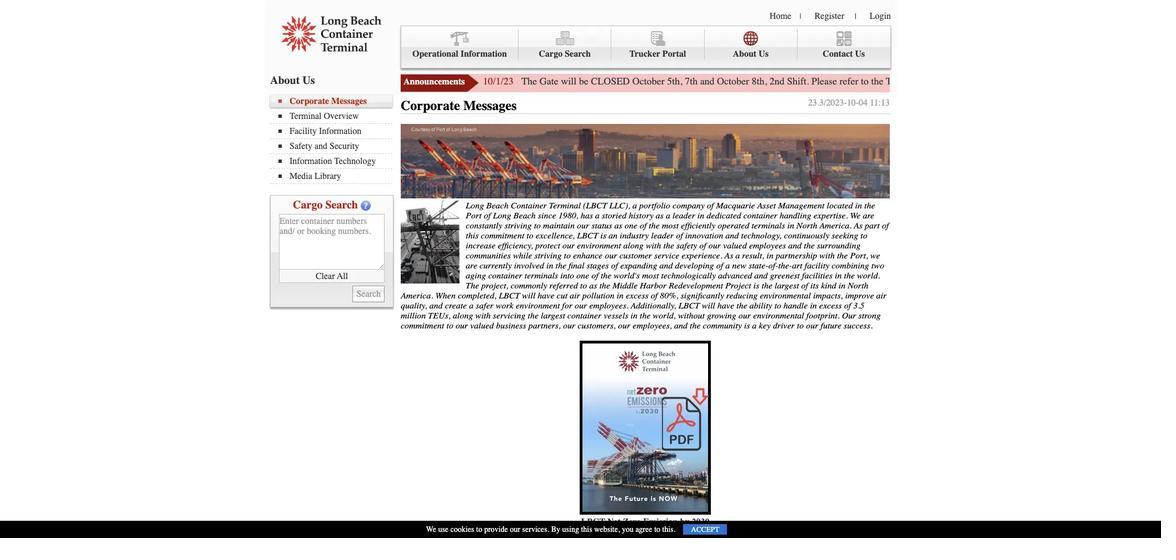Task type: locate. For each thing, give the bounding box(es) containing it.
terminals
[[752, 221, 786, 231], [525, 271, 558, 281]]

0 vertical spatial most
[[662, 221, 679, 231]]

final
[[569, 261, 585, 271]]

0 vertical spatial search
[[565, 49, 591, 59]]

are right located
[[863, 211, 875, 221]]

1 vertical spatial is
[[754, 281, 760, 291]]

0 horizontal spatial october
[[633, 75, 665, 87]]

america. up million
[[401, 291, 433, 301]]

|
[[800, 12, 802, 21], [855, 12, 857, 21]]

1 vertical spatial north
[[848, 281, 869, 291]]

we left part
[[851, 211, 861, 221]]

largest down the- at the right of page
[[775, 281, 799, 291]]

contact us link
[[798, 29, 891, 60]]

excellence,
[[536, 231, 575, 241]]

1 horizontal spatial cargo search
[[539, 49, 591, 59]]

will down redevelopment
[[702, 301, 716, 311]]

to right refer
[[861, 75, 869, 87]]

leader up service
[[651, 231, 674, 241]]

about us link
[[705, 29, 798, 60]]

a
[[633, 201, 637, 211], [596, 211, 600, 221], [666, 211, 671, 221], [736, 251, 740, 261], [726, 261, 730, 271], [469, 301, 474, 311], [753, 321, 757, 331]]

login
[[870, 11, 891, 21]]

north up 3.5
[[848, 281, 869, 291]]

surrounding
[[817, 241, 861, 251]]

10/1/23
[[483, 75, 514, 87]]

1 horizontal spatial cargo
[[539, 49, 563, 59]]

to left this.
[[655, 525, 661, 534]]

commitment
[[481, 231, 525, 241], [401, 321, 444, 331]]

2nd
[[770, 75, 785, 87]]

container down the pollution
[[568, 311, 602, 321]]

1 horizontal spatial environment
[[577, 241, 621, 251]]

0 horizontal spatial terminals
[[525, 271, 558, 281]]

1 vertical spatial terminal
[[549, 201, 581, 211]]

one right 'an'
[[625, 221, 638, 231]]

october left 5th,
[[633, 75, 665, 87]]

us up 8th,
[[759, 49, 769, 59]]

and up 'art'
[[789, 241, 802, 251]]

1 vertical spatial as
[[725, 251, 734, 261]]

a left key
[[753, 321, 757, 331]]

future
[[821, 321, 842, 331]]

1 horizontal spatial are
[[863, 211, 875, 221]]

lbct left net
[[581, 517, 606, 527]]

us up corporate messages link
[[303, 74, 315, 87]]

0 vertical spatial are
[[863, 211, 875, 221]]

0 horizontal spatial messages
[[331, 96, 367, 106]]

home
[[770, 11, 792, 21]]

most
[[662, 221, 679, 231], [642, 271, 659, 281]]

closed
[[591, 75, 630, 87]]

0 vertical spatial cargo search
[[539, 49, 591, 59]]

1 vertical spatial the
[[466, 281, 479, 291]]

1 vertical spatial striving
[[535, 251, 562, 261]]

0 horizontal spatial gate
[[540, 75, 559, 87]]

messages for corporate messages
[[464, 98, 517, 113]]

0 vertical spatial environmental
[[760, 291, 811, 301]]

our left the status
[[577, 221, 590, 231]]

shift.
[[788, 75, 809, 87]]

along up the expanding
[[624, 241, 644, 251]]

0 vertical spatial north
[[797, 221, 818, 231]]

terminals up 'employees'
[[752, 221, 786, 231]]

1 horizontal spatial about us
[[733, 49, 769, 59]]

register
[[815, 11, 845, 21]]

messages for corporate messages terminal overview facility information safety and security information technology media library
[[331, 96, 367, 106]]

is left key
[[744, 321, 750, 331]]

facilities
[[802, 271, 833, 281]]

container
[[744, 211, 778, 221], [489, 271, 523, 281], [568, 311, 602, 321]]

the left ability
[[737, 301, 748, 311]]

0 horizontal spatial search
[[326, 199, 358, 211]]

about
[[733, 49, 757, 59], [270, 74, 300, 87]]

are down the increase
[[466, 261, 478, 271]]

messages up overview
[[331, 96, 367, 106]]

1 horizontal spatial striving
[[535, 251, 562, 261]]

0 vertical spatial information
[[461, 49, 507, 59]]

striving
[[505, 221, 532, 231], [535, 251, 562, 261]]

corporate up terminal overview link
[[290, 96, 329, 106]]

0 horizontal spatial menu bar
[[270, 95, 398, 184]]

0 horizontal spatial corporate
[[290, 96, 329, 106]]

the left safety
[[664, 241, 675, 251]]

about us
[[733, 49, 769, 59], [270, 74, 315, 87]]

1 horizontal spatial container
[[568, 311, 602, 321]]

library
[[315, 171, 341, 181]]

messages inside corporate messages terminal overview facility information safety and security information technology media library
[[331, 96, 367, 106]]

without
[[678, 311, 705, 321]]

increase
[[466, 241, 496, 251]]

the inside long beach container terminal (lbct llc), a portfolio company of macquarie asset management located in the port of long beach since 1980, has a storied history as a leader in dedicated container handling expertise. we are constantly striving to maintain our status as one of the most efficiently operated terminals in north america. as part of this commitment to excellence, lbct is an industry leader of innovation and technology, continuously seeking to increase efficiency, protect our environment along with the safety of our valued employees and the surrounding communities while striving to enhance our customer service experience. as a result, in partnership with the port, we are currently involved in the final stages of expanding and developing of a new state-of-the-art facility combining two aging container terminals into one of the world's most technologically advanced and greenest facilities in the world. the project, commonly referred to as the middle harbor redevelopment project is the largest of its kind in north america. when completed, lbct will have cut air pollution in excess of 80%, significantly reducing environmental impacts, improve air quality, and create a safer work environment for our employees. additionally, lbct will have the ability to handle in excess of 3.5 million teus, along with servicing the largest container vessels in the world, without growing our environmental footprint. our strong commitment to our valued business partners, our customers, our employees, and the community is a key driver to our future success.
[[466, 281, 479, 291]]

october left 8th,
[[717, 75, 750, 87]]

None submit
[[353, 286, 385, 303]]

1 horizontal spatial long
[[493, 211, 512, 221]]

container up technology,
[[744, 211, 778, 221]]

environment up stages at the right of the page
[[577, 241, 621, 251]]

0 vertical spatial commitment
[[481, 231, 525, 241]]

this inside long beach container terminal (lbct llc), a portfolio company of macquarie asset management located in the port of long beach since 1980, has a storied history as a leader in dedicated container handling expertise. we are constantly striving to maintain our status as one of the most efficiently operated terminals in north america. as part of this commitment to excellence, lbct is an industry leader of innovation and technology, continuously seeking to increase efficiency, protect our environment along with the safety of our valued employees and the surrounding communities while striving to enhance our customer service experience. as a result, in partnership with the port, we are currently involved in the final stages of expanding and developing of a new state-of-the-art facility combining two aging container terminals into one of the world's most technologically advanced and greenest facilities in the world. the project, commonly referred to as the middle harbor redevelopment project is the largest of its kind in north america. when completed, lbct will have cut air pollution in excess of 80%, significantly reducing environmental impacts, improve air quality, and create a safer work environment for our employees. additionally, lbct will have the ability to handle in excess of 3.5 million teus, along with servicing the largest container vessels in the world, without growing our environmental footprint. our strong commitment to our valued business partners, our customers, our employees, and the community is a key driver to our future success.
[[466, 231, 479, 241]]

ability
[[750, 301, 773, 311]]

to
[[861, 75, 869, 87], [534, 221, 541, 231], [527, 231, 534, 241], [861, 231, 868, 241], [564, 251, 571, 261], [580, 281, 587, 291], [775, 301, 782, 311], [447, 321, 454, 331], [797, 321, 804, 331], [476, 525, 483, 534], [655, 525, 661, 534]]

1 horizontal spatial commitment
[[481, 231, 525, 241]]

0 vertical spatial is
[[601, 231, 607, 241]]

is left 'an'
[[601, 231, 607, 241]]

corporate messages terminal overview facility information safety and security information technology media library
[[290, 96, 376, 181]]

project
[[726, 281, 752, 291]]

as up advanced on the right of page
[[725, 251, 734, 261]]

we
[[871, 251, 881, 261]]

2 horizontal spatial is
[[754, 281, 760, 291]]

5th,
[[667, 75, 683, 87]]

for
[[1001, 75, 1013, 87], [1093, 75, 1105, 87], [562, 301, 573, 311]]

0 vertical spatial striving
[[505, 221, 532, 231]]

a right has
[[596, 211, 600, 221]]

1 vertical spatial largest
[[541, 311, 565, 321]]

by
[[552, 525, 561, 534]]

0 horizontal spatial about us
[[270, 74, 315, 87]]

0 vertical spatial terminal
[[290, 111, 322, 121]]

overview
[[324, 111, 359, 121]]

1 horizontal spatial this
[[581, 525, 593, 534]]

menu bar
[[401, 26, 891, 68], [270, 95, 398, 184]]

safety and security link
[[279, 141, 393, 151]]

1 horizontal spatial excess
[[820, 301, 842, 311]]

beach
[[487, 201, 509, 211], [514, 211, 536, 221]]

valued down safer
[[470, 321, 494, 331]]

1 horizontal spatial along
[[624, 241, 644, 251]]

1 vertical spatial are
[[466, 261, 478, 271]]

for inside long beach container terminal (lbct llc), a portfolio company of macquarie asset management located in the port of long beach since 1980, has a storied history as a leader in dedicated container handling expertise. we are constantly striving to maintain our status as one of the most efficiently operated terminals in north america. as part of this commitment to excellence, lbct is an industry leader of innovation and technology, continuously seeking to increase efficiency, protect our environment along with the safety of our valued employees and the surrounding communities while striving to enhance our customer service experience. as a result, in partnership with the port, we are currently involved in the final stages of expanding and developing of a new state-of-the-art facility combining two aging container terminals into one of the world's most technologically advanced and greenest facilities in the world. the project, commonly referred to as the middle harbor redevelopment project is the largest of its kind in north america. when completed, lbct will have cut air pollution in excess of 80%, significantly reducing environmental impacts, improve air quality, and create a safer work environment for our employees. additionally, lbct will have the ability to handle in excess of 3.5 million teus, along with servicing the largest container vessels in the world, without growing our environmental footprint. our strong commitment to our valued business partners, our customers, our employees, and the community is a key driver to our future success.
[[562, 301, 573, 311]]

have up community
[[718, 301, 735, 311]]

0 horizontal spatial long
[[466, 201, 484, 211]]

completed,
[[458, 291, 497, 301]]

for right page
[[1001, 75, 1013, 87]]

1 vertical spatial environment
[[516, 301, 560, 311]]

to right into at the left of the page
[[580, 281, 587, 291]]

of right company
[[707, 201, 714, 211]]

0 horizontal spatial the
[[466, 281, 479, 291]]

part
[[865, 221, 880, 231]]

air
[[570, 291, 580, 301], [877, 291, 887, 301]]

partners,
[[529, 321, 561, 331]]

| left login
[[855, 12, 857, 21]]

corporate down announcements
[[401, 98, 460, 113]]

1 vertical spatial we
[[426, 525, 436, 534]]

have
[[538, 291, 555, 301], [718, 301, 735, 311]]

air right improve
[[877, 291, 887, 301]]

of left 3.5
[[845, 301, 852, 311]]

and left of-
[[755, 271, 768, 281]]

2 horizontal spatial as
[[656, 211, 664, 221]]

0 vertical spatial terminals
[[752, 221, 786, 231]]

terminals left into at the left of the page
[[525, 271, 558, 281]]

service
[[655, 251, 680, 261]]

employees
[[749, 241, 787, 251]]

2030
[[692, 517, 710, 527]]

1 horizontal spatial valued
[[724, 241, 747, 251]]

for right details
[[1093, 75, 1105, 87]]

0 vertical spatial about
[[733, 49, 757, 59]]

1 vertical spatial container
[[489, 271, 523, 281]]

corporate inside corporate messages terminal overview facility information safety and security information technology media library
[[290, 96, 329, 106]]

as left part
[[854, 221, 863, 231]]

long
[[466, 201, 484, 211], [493, 211, 512, 221]]

1 vertical spatial cargo
[[293, 199, 323, 211]]

improve
[[846, 291, 875, 301]]

terminal inside corporate messages terminal overview facility information safety and security information technology media library
[[290, 111, 322, 121]]

1 horizontal spatial with
[[646, 241, 661, 251]]

please
[[812, 75, 838, 87]]

as right history
[[656, 211, 664, 221]]

information up media
[[290, 156, 332, 166]]

this down port
[[466, 231, 479, 241]]

0 horizontal spatial as
[[725, 251, 734, 261]]

1 vertical spatial commitment
[[401, 321, 444, 331]]

corporate for corporate messages
[[401, 98, 460, 113]]

as
[[854, 221, 863, 231], [725, 251, 734, 261]]

| right home link
[[800, 12, 802, 21]]

using
[[563, 525, 579, 534]]

work
[[496, 301, 514, 311]]

terminal
[[290, 111, 322, 121], [549, 201, 581, 211]]

menu bar containing corporate messages
[[270, 95, 398, 184]]

referred
[[550, 281, 578, 291]]

messages down 10/1/23
[[464, 98, 517, 113]]

are
[[863, 211, 875, 221], [466, 261, 478, 271]]

cargo search
[[539, 49, 591, 59], [293, 199, 358, 211]]

have left cut
[[538, 291, 555, 301]]

create
[[445, 301, 467, 311]]

0 vertical spatial this
[[466, 231, 479, 241]]

1 vertical spatial along
[[453, 311, 473, 321]]

about up 8th,
[[733, 49, 757, 59]]

harbor
[[640, 281, 667, 291]]

of up service
[[676, 231, 683, 241]]

0 horizontal spatial container
[[489, 271, 523, 281]]

this
[[466, 231, 479, 241], [581, 525, 593, 534]]

1 vertical spatial most
[[642, 271, 659, 281]]

information
[[461, 49, 507, 59], [319, 126, 362, 136], [290, 156, 332, 166]]

innovation
[[686, 231, 724, 241]]

along
[[624, 241, 644, 251], [453, 311, 473, 321]]

our
[[842, 311, 857, 321]]

gate left be
[[540, 75, 559, 87]]

cargo search inside "menu bar"
[[539, 49, 591, 59]]

lbct up servicing
[[499, 291, 520, 301]]

our down create on the left
[[456, 321, 468, 331]]

website,
[[595, 525, 620, 534]]

1 horizontal spatial october
[[717, 75, 750, 87]]

1 horizontal spatial we
[[851, 211, 861, 221]]

search up be
[[565, 49, 591, 59]]

the left project,
[[466, 281, 479, 291]]

provide
[[484, 525, 508, 534]]

striving up the efficiency,
[[505, 221, 532, 231]]

0 horizontal spatial with
[[476, 311, 491, 321]]

safety
[[677, 241, 698, 251]]

0 horizontal spatial air
[[570, 291, 580, 301]]

quality,
[[401, 301, 427, 311]]

2 october from the left
[[717, 75, 750, 87]]

asset
[[758, 201, 776, 211]]

0 vertical spatial we
[[851, 211, 861, 221]]

0 horizontal spatial have
[[538, 291, 555, 301]]

developing
[[675, 261, 714, 271]]

our right cut
[[575, 301, 587, 311]]

0 horizontal spatial will
[[522, 291, 536, 301]]

7th
[[685, 75, 698, 87]]

north down management
[[797, 221, 818, 231]]

as down stages at the right of the page
[[590, 281, 598, 291]]

1 vertical spatial about
[[270, 74, 300, 87]]

in right vessels
[[631, 311, 638, 321]]

of left 80%,
[[651, 291, 658, 301]]

announcements
[[404, 77, 465, 87]]

is
[[601, 231, 607, 241], [754, 281, 760, 291], [744, 321, 750, 331]]

1 | from the left
[[800, 12, 802, 21]]

1 horizontal spatial us
[[759, 49, 769, 59]]

1 horizontal spatial gate
[[912, 75, 931, 87]]

excess down world's
[[626, 291, 649, 301]]

efficiency,
[[498, 241, 533, 251]]

to down create on the left
[[447, 321, 454, 331]]

cargo search down library
[[293, 199, 358, 211]]

1 horizontal spatial about
[[733, 49, 757, 59]]

all
[[337, 271, 348, 281]]

0 vertical spatial america.
[[820, 221, 852, 231]]

enhance
[[573, 251, 603, 261]]

container down communities
[[489, 271, 523, 281]]

gate right "truck" at the top right of page
[[912, 75, 931, 87]]

1 vertical spatial terminals
[[525, 271, 558, 281]]

beach left the since
[[514, 211, 536, 221]]

you
[[622, 525, 634, 534]]

1 vertical spatial cargo search
[[293, 199, 358, 211]]

commitment up communities
[[481, 231, 525, 241]]

1 horizontal spatial have
[[718, 301, 735, 311]]

1 horizontal spatial is
[[744, 321, 750, 331]]

and
[[700, 75, 715, 87], [315, 141, 328, 151], [726, 231, 739, 241], [789, 241, 802, 251], [660, 261, 673, 271], [755, 271, 768, 281], [430, 301, 443, 311], [675, 321, 688, 331]]

macquarie
[[716, 201, 755, 211]]

one right into at the left of the page
[[577, 271, 590, 281]]

stages
[[587, 261, 609, 271]]

as right the status
[[615, 221, 623, 231]]

efficiently
[[681, 221, 716, 231]]

0 horizontal spatial commitment
[[401, 321, 444, 331]]

1 vertical spatial menu bar
[[270, 95, 398, 184]]

1 gate from the left
[[540, 75, 559, 87]]

accept
[[691, 526, 720, 534]]

the down portfolio at right
[[649, 221, 660, 231]]



Task type: describe. For each thing, give the bounding box(es) containing it.
the left final
[[556, 261, 567, 271]]

1 vertical spatial valued
[[470, 321, 494, 331]]

world's
[[614, 271, 640, 281]]

a right llc),
[[633, 201, 637, 211]]

80%,
[[660, 291, 679, 301]]

of down portfolio at right
[[640, 221, 647, 231]]

success.
[[844, 321, 873, 331]]

we use cookies to provide our services. by using this website, you agree to this.
[[426, 525, 676, 534]]

of right stages at the right of the page
[[611, 261, 618, 271]]

the left port,
[[837, 251, 848, 261]]

when
[[436, 291, 456, 301]]

2 horizontal spatial will
[[702, 301, 716, 311]]

while
[[513, 251, 533, 261]]

1 horizontal spatial north
[[848, 281, 869, 291]]

0 horizontal spatial largest
[[541, 311, 565, 321]]

growing
[[707, 311, 737, 321]]

two
[[872, 261, 885, 271]]

page
[[980, 75, 999, 87]]

a left result,
[[736, 251, 740, 261]]

technology,
[[741, 231, 782, 241]]

our down employees.
[[618, 321, 631, 331]]

our down efficiently
[[709, 241, 721, 251]]

0 horizontal spatial us
[[303, 74, 315, 87]]

result,
[[743, 251, 765, 261]]

zero
[[623, 517, 641, 527]]

0 horizontal spatial environment
[[516, 301, 560, 311]]

facility
[[290, 126, 317, 136]]

1980,
[[559, 211, 579, 221]]

in down protect
[[547, 261, 554, 271]]

in right handle
[[810, 301, 817, 311]]

0 horizontal spatial cargo search
[[293, 199, 358, 211]]

0 horizontal spatial most
[[642, 271, 659, 281]]

and down dedicated
[[726, 231, 739, 241]]

port,
[[851, 251, 869, 261]]

to left the maintain
[[534, 221, 541, 231]]

1 vertical spatial information
[[319, 126, 362, 136]]

2 | from the left
[[855, 12, 857, 21]]

Enter container numbers and/ or booking numbers.  text field
[[279, 214, 385, 270]]

in down management
[[788, 221, 795, 231]]

long beach container terminal (lbct llc), a portfolio company of macquarie asset management located in the port of long beach since 1980, has a storied history as a leader in dedicated container handling expertise. we are constantly striving to maintain our status as one of the most efficiently operated terminals in north america. as part of this commitment to excellence, lbct is an industry leader of innovation and technology, continuously seeking to increase efficiency, protect our environment along with the safety of our valued employees and the surrounding communities while striving to enhance our customer service experience. as a result, in partnership with the port, we are currently involved in the final stages of expanding and developing of a new state-of-the-art facility combining two aging container terminals into one of the world's most technologically advanced and greenest facilities in the world. the project, commonly referred to as the middle harbor redevelopment project is the largest of its kind in north america. when completed, lbct will have cut air pollution in excess of 80%, significantly reducing environmental impacts, improve air quality, and create a safer work environment for our employees. additionally, lbct will have the ability to handle in excess of 3.5 million teus, along with servicing the largest container vessels in the world, without growing our environmental footprint. our strong commitment to our valued business partners, our customers, our employees, and the community is a key driver to our future success.
[[401, 201, 889, 331]]

the up part
[[865, 201, 876, 211]]

0 horizontal spatial about
[[270, 74, 300, 87]]

its
[[811, 281, 819, 291]]

handle
[[784, 301, 808, 311]]

clear
[[316, 271, 335, 281]]

1 horizontal spatial largest
[[775, 281, 799, 291]]

redevelopment
[[669, 281, 724, 291]]

the left world's
[[601, 271, 612, 281]]

1 air from the left
[[570, 291, 580, 301]]

1 horizontal spatial search
[[565, 49, 591, 59]]

key
[[759, 321, 771, 331]]

emission
[[644, 517, 678, 527]]

2 horizontal spatial for
[[1093, 75, 1105, 87]]

8th,
[[752, 75, 767, 87]]

community
[[703, 321, 742, 331]]

the left the world.
[[844, 271, 855, 281]]

details
[[1064, 75, 1091, 87]]

the right servicing
[[528, 311, 539, 321]]

1 vertical spatial leader
[[651, 231, 674, 241]]

in up vessels
[[617, 291, 624, 301]]

cookies
[[451, 525, 475, 534]]

project,
[[482, 281, 509, 291]]

0 horizontal spatial is
[[601, 231, 607, 241]]

0 horizontal spatial cargo
[[293, 199, 323, 211]]

the left "world,"
[[640, 311, 651, 321]]

footprint.
[[807, 311, 840, 321]]

employees.
[[590, 301, 629, 311]]

0 horizontal spatial as
[[590, 281, 598, 291]]

the up facility
[[804, 241, 815, 251]]

the left middle
[[600, 281, 611, 291]]

week.
[[1122, 75, 1146, 87]]

million
[[401, 311, 426, 321]]

facility information link
[[279, 126, 393, 136]]

terminal inside long beach container terminal (lbct llc), a portfolio company of macquarie asset management located in the port of long beach since 1980, has a storied history as a leader in dedicated container handling expertise. we are constantly striving to maintain our status as one of the most efficiently operated terminals in north america. as part of this commitment to excellence, lbct is an industry leader of innovation and technology, continuously seeking to increase efficiency, protect our environment along with the safety of our valued employees and the surrounding communities while striving to enhance our customer service experience. as a result, in partnership with the port, we are currently involved in the final stages of expanding and developing of a new state-of-the-art facility combining two aging container terminals into one of the world's most technologically advanced and greenest facilities in the world. the project, commonly referred to as the middle harbor redevelopment project is the largest of its kind in north america. when completed, lbct will have cut air pollution in excess of 80%, significantly reducing environmental impacts, improve air quality, and create a safer work environment for our employees. additionally, lbct will have the ability to handle in excess of 3.5 million teus, along with servicing the largest container vessels in the world, without growing our environmental footprint. our strong commitment to our valued business partners, our customers, our employees, and the community is a key driver to our future success.
[[549, 201, 581, 211]]

advanced
[[719, 271, 753, 281]]

0 vertical spatial valued
[[724, 241, 747, 251]]

of right safety
[[700, 241, 707, 251]]

our right protect
[[563, 241, 575, 251]]

menu bar containing operational information
[[401, 26, 891, 68]]

04
[[859, 98, 868, 108]]

we inside long beach container terminal (lbct llc), a portfolio company of macquarie asset management located in the port of long beach since 1980, has a storied history as a leader in dedicated container handling expertise. we are constantly striving to maintain our status as one of the most efficiently operated terminals in north america. as part of this commitment to excellence, lbct is an industry leader of innovation and technology, continuously seeking to increase efficiency, protect our environment along with the safety of our valued employees and the surrounding communities while striving to enhance our customer service experience. as a result, in partnership with the port, we are currently involved in the final stages of expanding and developing of a new state-of-the-art facility combining two aging container terminals into one of the world's most technologically advanced and greenest facilities in the world. the project, commonly referred to as the middle harbor redevelopment project is the largest of its kind in north america. when completed, lbct will have cut air pollution in excess of 80%, significantly reducing environmental impacts, improve air quality, and create a safer work environment for our employees. additionally, lbct will have the ability to handle in excess of 3.5 million teus, along with servicing the largest container vessels in the world, without growing our environmental footprint. our strong commitment to our valued business partners, our customers, our employees, and the community is a key driver to our future success.
[[851, 211, 861, 221]]

truck
[[886, 75, 910, 87]]

1 horizontal spatial terminals
[[752, 221, 786, 231]]

to right driver
[[797, 321, 804, 331]]

the up ability
[[762, 281, 773, 291]]

industry
[[620, 231, 649, 241]]

clear all
[[316, 271, 348, 281]]

lbct net zero emission by 2030 link
[[581, 517, 710, 527]]

involved
[[514, 261, 544, 271]]

0 vertical spatial leader
[[673, 211, 696, 221]]

1 october from the left
[[633, 75, 665, 87]]

0 vertical spatial cargo
[[539, 49, 563, 59]]

home link
[[770, 11, 792, 21]]

our down 'an'
[[605, 251, 618, 261]]

trucker portal link
[[612, 29, 705, 60]]

1 horizontal spatial most
[[662, 221, 679, 231]]

the-
[[779, 261, 793, 271]]

and left create on the left
[[430, 301, 443, 311]]

0 vertical spatial the
[[522, 75, 537, 87]]

clear all button
[[279, 270, 385, 283]]

of-
[[769, 261, 779, 271]]

our right provide
[[510, 525, 521, 534]]

and up harbor
[[660, 261, 673, 271]]

the left community
[[690, 321, 701, 331]]

since
[[538, 211, 556, 221]]

port
[[466, 211, 482, 221]]

world.
[[858, 271, 881, 281]]

of left new
[[717, 261, 724, 271]]

continuously
[[784, 231, 830, 241]]

trucker portal
[[630, 49, 687, 59]]

services.
[[523, 525, 550, 534]]

the left week.
[[1107, 75, 1119, 87]]

0 horizontal spatial along
[[453, 311, 473, 321]]

in right facilities
[[835, 271, 842, 281]]

of left its
[[802, 281, 809, 291]]

1 vertical spatial environmental
[[753, 311, 805, 321]]

to right seeking
[[861, 231, 868, 241]]

vessels
[[604, 311, 629, 321]]

2 horizontal spatial with
[[820, 251, 835, 261]]

our left future
[[806, 321, 819, 331]]

1 vertical spatial this
[[581, 525, 593, 534]]

technologically
[[661, 271, 716, 281]]

world,
[[653, 311, 676, 321]]

accept button
[[684, 524, 728, 535]]

kind
[[821, 281, 837, 291]]

refer
[[840, 75, 859, 87]]

lbct up enhance
[[577, 231, 599, 241]]

0 vertical spatial one
[[625, 221, 638, 231]]

terminal overview link
[[279, 111, 393, 121]]

1 vertical spatial about us
[[270, 74, 315, 87]]

hours
[[934, 75, 958, 87]]

in right located
[[856, 201, 863, 211]]

the left "truck" at the top right of page
[[872, 75, 884, 87]]

2 vertical spatial container
[[568, 311, 602, 321]]

0 vertical spatial about us
[[733, 49, 769, 59]]

and right 7th
[[700, 75, 715, 87]]

in right result,
[[767, 251, 774, 261]]

contact
[[823, 49, 853, 59]]

portfolio
[[640, 201, 671, 211]]

corporate messages link
[[279, 96, 393, 106]]

trucker
[[630, 49, 661, 59]]

0 horizontal spatial one
[[577, 271, 590, 281]]

has
[[581, 211, 593, 221]]

facility
[[805, 261, 830, 271]]

an
[[609, 231, 618, 241]]

art
[[793, 261, 803, 271]]

in right kind
[[839, 281, 846, 291]]

to up into at the left of the page
[[564, 251, 571, 261]]

corporate for corporate messages terminal overview facility information safety and security information technology media library
[[290, 96, 329, 106]]

1 horizontal spatial for
[[1001, 75, 1013, 87]]

(lbct
[[583, 201, 608, 211]]

us for the contact us link
[[856, 49, 866, 59]]

1 horizontal spatial as
[[615, 221, 623, 231]]

be
[[579, 75, 589, 87]]

1 horizontal spatial beach
[[514, 211, 536, 221]]

1 horizontal spatial will
[[561, 75, 577, 87]]

of right port
[[484, 211, 491, 221]]

new
[[732, 261, 747, 271]]

to left protect
[[527, 231, 534, 241]]

23.3/2023-
[[809, 98, 847, 108]]

to right ability
[[775, 301, 782, 311]]

2 gate from the left
[[912, 75, 931, 87]]

agree
[[636, 525, 653, 534]]

0 vertical spatial environment
[[577, 241, 621, 251]]

of right part
[[882, 221, 889, 231]]

us for the about us link
[[759, 49, 769, 59]]

lbct down redevelopment
[[679, 301, 700, 311]]

llc),
[[610, 201, 631, 211]]

seeking
[[832, 231, 859, 241]]

0 vertical spatial as
[[854, 221, 863, 231]]

expanding
[[621, 261, 658, 271]]

and right employees,
[[675, 321, 688, 331]]

information technology link
[[279, 156, 393, 166]]

2 horizontal spatial container
[[744, 211, 778, 221]]

2 air from the left
[[877, 291, 887, 301]]

1 vertical spatial america.
[[401, 291, 433, 301]]

0 horizontal spatial excess
[[626, 291, 649, 301]]

and inside corporate messages terminal overview facility information safety and security information technology media library
[[315, 141, 328, 151]]

constantly
[[466, 221, 503, 231]]

operational information link
[[402, 29, 519, 60]]

of up the pollution
[[592, 271, 599, 281]]

2 vertical spatial information
[[290, 156, 332, 166]]

a left safer
[[469, 301, 474, 311]]

our down the reducing
[[739, 311, 751, 321]]

greenest
[[770, 271, 800, 281]]

in up innovation
[[698, 211, 705, 221]]

dedicated
[[707, 211, 742, 221]]

a left new
[[726, 261, 730, 271]]

a left company
[[666, 211, 671, 221]]

maintain
[[543, 221, 575, 231]]

23.3/2023-10-04 11:13
[[809, 98, 890, 108]]

0 horizontal spatial north
[[797, 221, 818, 231]]

1 horizontal spatial america.
[[820, 221, 852, 231]]

to left provide
[[476, 525, 483, 534]]

currently
[[480, 261, 512, 271]]

0 horizontal spatial beach
[[487, 201, 509, 211]]

2 vertical spatial is
[[744, 321, 750, 331]]

our right partners,
[[563, 321, 576, 331]]



Task type: vqa. For each thing, say whether or not it's contained in the screenshot.
hr on the right of page
no



